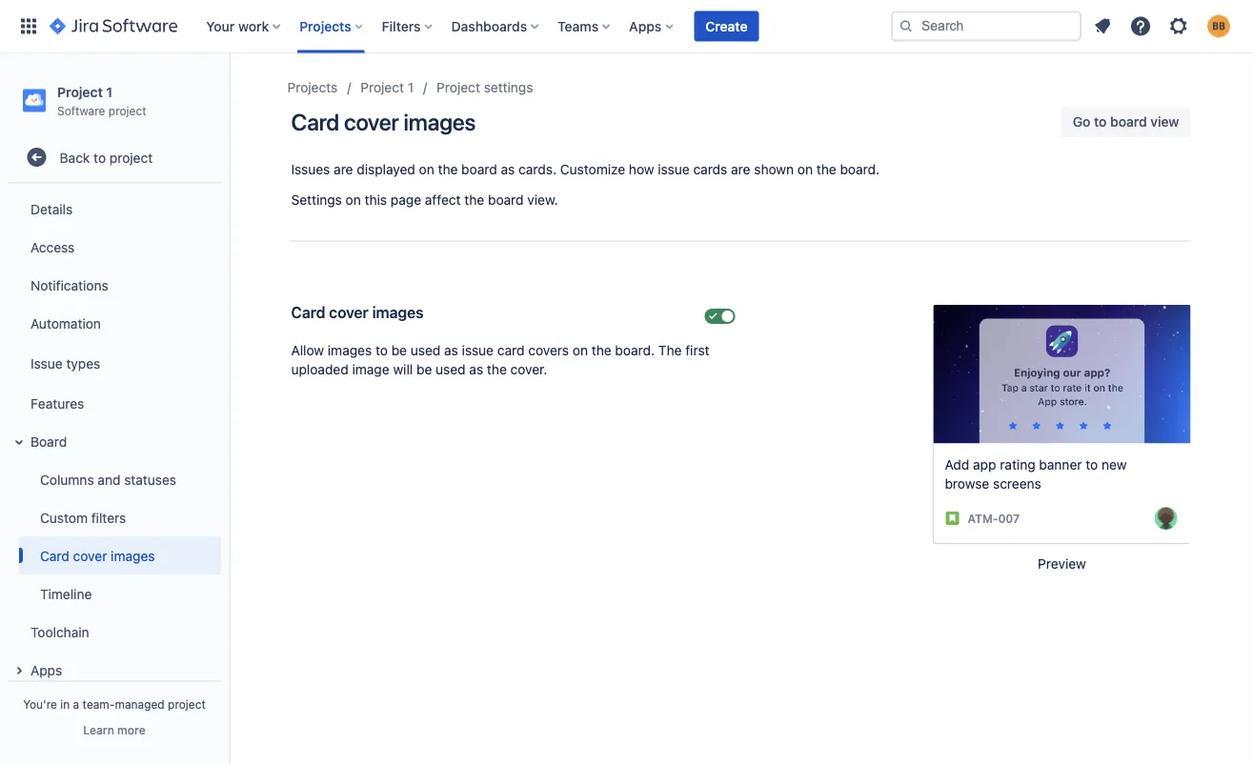 Task type: vqa. For each thing, say whether or not it's contained in the screenshot.
Bob
no



Task type: locate. For each thing, give the bounding box(es) containing it.
projects down projects dropdown button
[[287, 80, 338, 95]]

view.
[[527, 192, 558, 208]]

go
[[1073, 114, 1091, 130]]

1 horizontal spatial are
[[731, 162, 751, 177]]

projects
[[300, 18, 351, 34], [287, 80, 338, 95]]

card cover images down project 1 link
[[291, 109, 476, 135]]

2 vertical spatial card cover images
[[40, 548, 155, 564]]

0 vertical spatial apps
[[629, 18, 662, 34]]

1 for project 1 software project
[[106, 84, 113, 100]]

create button
[[694, 11, 759, 41]]

in
[[60, 698, 70, 711]]

0 horizontal spatial project
[[57, 84, 103, 100]]

timeline link
[[19, 575, 221, 613]]

are right cards
[[731, 162, 751, 177]]

apps button
[[8, 651, 221, 689]]

app
[[973, 456, 996, 472]]

projects link
[[287, 76, 338, 99]]

be right will at left top
[[417, 362, 432, 377]]

to
[[1094, 114, 1107, 130], [94, 149, 106, 165], [376, 343, 388, 358], [1086, 456, 1098, 472]]

apps
[[629, 18, 662, 34], [31, 662, 62, 678]]

jira software image
[[50, 15, 178, 38], [50, 15, 178, 38]]

2 horizontal spatial project
[[437, 80, 480, 95]]

0 vertical spatial projects
[[300, 18, 351, 34]]

as
[[501, 162, 515, 177], [444, 343, 458, 358], [469, 362, 483, 377]]

appswitcher icon image
[[17, 15, 40, 38]]

columns and statuses
[[40, 472, 176, 487]]

card down projects link
[[291, 109, 339, 135]]

board left cards.
[[462, 162, 497, 177]]

0 vertical spatial board
[[1110, 114, 1147, 130]]

1 horizontal spatial 1
[[408, 80, 414, 95]]

be up will at left top
[[391, 343, 407, 358]]

your work
[[206, 18, 269, 34]]

0 horizontal spatial apps
[[31, 662, 62, 678]]

this
[[365, 192, 387, 208]]

teams button
[[552, 11, 618, 41]]

1 vertical spatial projects
[[287, 80, 338, 95]]

0 horizontal spatial 1
[[106, 84, 113, 100]]

1 for project 1
[[408, 80, 414, 95]]

help image
[[1129, 15, 1152, 38]]

project down filters
[[361, 80, 404, 95]]

project up "details" link
[[109, 149, 153, 165]]

to right back
[[94, 149, 106, 165]]

0 vertical spatial board.
[[840, 162, 880, 177]]

issue types link
[[8, 342, 221, 384]]

card
[[291, 109, 339, 135], [291, 304, 325, 322], [40, 548, 69, 564]]

on
[[419, 162, 434, 177], [798, 162, 813, 177], [346, 192, 361, 208], [573, 343, 588, 358]]

1 horizontal spatial apps
[[629, 18, 662, 34]]

cover up the image
[[329, 304, 369, 322]]

image
[[352, 362, 390, 377]]

board
[[1110, 114, 1147, 130], [462, 162, 497, 177], [488, 192, 524, 208]]

1
[[408, 80, 414, 95], [106, 84, 113, 100]]

1 vertical spatial cover
[[329, 304, 369, 322]]

project inside project 1 software project
[[108, 104, 146, 117]]

card cover images up the image
[[291, 304, 424, 322]]

images
[[404, 109, 476, 135], [372, 304, 424, 322], [328, 343, 372, 358], [111, 548, 155, 564]]

1 vertical spatial used
[[436, 362, 466, 377]]

card up allow
[[291, 304, 325, 322]]

on inside allow images to be used as issue card covers on the board. the first uploaded image will be used as the cover.
[[573, 343, 588, 358]]

board. right shown
[[840, 162, 880, 177]]

1 up back to project
[[106, 84, 113, 100]]

allow
[[291, 343, 324, 358]]

filters button
[[376, 11, 440, 41]]

issue inside allow images to be used as issue card covers on the board. the first uploaded image will be used as the cover.
[[462, 343, 494, 358]]

1 vertical spatial as
[[444, 343, 458, 358]]

cards.
[[519, 162, 557, 177]]

project left settings
[[437, 80, 480, 95]]

displayed
[[357, 162, 415, 177]]

0 vertical spatial be
[[391, 343, 407, 358]]

on right covers
[[573, 343, 588, 358]]

1 horizontal spatial board.
[[840, 162, 880, 177]]

1 vertical spatial board.
[[615, 343, 655, 358]]

dashboards button
[[446, 11, 546, 41]]

a
[[73, 698, 79, 711]]

columns
[[40, 472, 94, 487]]

as left cards.
[[501, 162, 515, 177]]

images inside allow images to be used as issue card covers on the board. the first uploaded image will be used as the cover.
[[328, 343, 372, 358]]

project for project 1
[[361, 80, 404, 95]]

board left view.
[[488, 192, 524, 208]]

to inside 'back to project' link
[[94, 149, 106, 165]]

2 are from the left
[[731, 162, 751, 177]]

project right 'managed'
[[168, 698, 206, 711]]

notifications image
[[1091, 15, 1114, 38]]

custom
[[40, 510, 88, 525]]

used right will at left top
[[436, 362, 466, 377]]

project up software
[[57, 84, 103, 100]]

page
[[391, 192, 421, 208]]

card down custom
[[40, 548, 69, 564]]

atm-007
[[968, 512, 1020, 525]]

to right the go
[[1094, 114, 1107, 130]]

the right covers
[[592, 343, 612, 358]]

shown
[[754, 162, 794, 177]]

rating
[[1000, 456, 1036, 472]]

on left this
[[346, 192, 361, 208]]

as left the cover.
[[469, 362, 483, 377]]

1 down filters popup button
[[408, 80, 414, 95]]

0 horizontal spatial are
[[334, 162, 353, 177]]

banner containing your work
[[0, 0, 1253, 53]]

browse
[[945, 475, 990, 491]]

0 vertical spatial card
[[291, 109, 339, 135]]

board inside button
[[1110, 114, 1147, 130]]

learn
[[83, 723, 114, 737]]

card cover images down the filters at the bottom left of page
[[40, 548, 155, 564]]

atm-007 link
[[968, 510, 1020, 527]]

issue
[[658, 162, 690, 177], [462, 343, 494, 358]]

cover down custom filters at the left
[[73, 548, 107, 564]]

teams
[[558, 18, 599, 34]]

1 vertical spatial issue
[[462, 343, 494, 358]]

card cover images inside group
[[40, 548, 155, 564]]

your
[[206, 18, 235, 34]]

add app rating banner to new browse screens
[[945, 456, 1127, 491]]

are
[[334, 162, 353, 177], [731, 162, 751, 177]]

projects for projects link
[[287, 80, 338, 95]]

issue
[[31, 355, 63, 371]]

issue left card
[[462, 343, 494, 358]]

cover down project 1 link
[[344, 109, 399, 135]]

1 inside project 1 software project
[[106, 84, 113, 100]]

dashboards
[[451, 18, 527, 34]]

0 vertical spatial as
[[501, 162, 515, 177]]

group
[[4, 184, 221, 695]]

atm-
[[968, 512, 998, 525]]

2 horizontal spatial as
[[501, 162, 515, 177]]

on right shown
[[798, 162, 813, 177]]

0 horizontal spatial issue
[[462, 343, 494, 358]]

your work button
[[200, 11, 288, 41]]

1 vertical spatial apps
[[31, 662, 62, 678]]

issue right how
[[658, 162, 690, 177]]

0 horizontal spatial as
[[444, 343, 458, 358]]

1 horizontal spatial project
[[361, 80, 404, 95]]

board. left the
[[615, 343, 655, 358]]

issues are displayed on the board as cards. customize how issue cards are shown on the board.
[[291, 162, 880, 177]]

2 vertical spatial board
[[488, 192, 524, 208]]

Search field
[[891, 11, 1082, 41]]

images up the image
[[328, 343, 372, 358]]

2 vertical spatial project
[[168, 698, 206, 711]]

projects up projects link
[[300, 18, 351, 34]]

2 vertical spatial cover
[[73, 548, 107, 564]]

1 horizontal spatial issue
[[658, 162, 690, 177]]

are right issues
[[334, 162, 353, 177]]

0 horizontal spatial board.
[[615, 343, 655, 358]]

back to project link
[[8, 138, 221, 177]]

1 vertical spatial be
[[417, 362, 432, 377]]

settings
[[484, 80, 533, 95]]

0 horizontal spatial be
[[391, 343, 407, 358]]

uploaded
[[291, 362, 349, 377]]

go to board view
[[1073, 114, 1180, 130]]

board.
[[840, 162, 880, 177], [615, 343, 655, 358]]

to up the image
[[376, 343, 388, 358]]

apps right teams dropdown button
[[629, 18, 662, 34]]

as left card
[[444, 343, 458, 358]]

columns and statuses link
[[19, 461, 221, 499]]

customize
[[560, 162, 625, 177]]

project
[[361, 80, 404, 95], [437, 80, 480, 95], [57, 84, 103, 100]]

1 are from the left
[[334, 162, 353, 177]]

2 vertical spatial card
[[40, 548, 69, 564]]

you're
[[23, 698, 57, 711]]

toolchain link
[[8, 613, 221, 651]]

your profile and settings image
[[1208, 15, 1231, 38]]

used up will at left top
[[411, 343, 441, 358]]

apps up you're
[[31, 662, 62, 678]]

2 vertical spatial as
[[469, 362, 483, 377]]

images down the custom filters link
[[111, 548, 155, 564]]

0 vertical spatial project
[[108, 104, 146, 117]]

features link
[[8, 384, 221, 422]]

used
[[411, 343, 441, 358], [436, 362, 466, 377]]

card cover images
[[291, 109, 476, 135], [291, 304, 424, 322], [40, 548, 155, 564]]

banner
[[0, 0, 1253, 53]]

to left the new
[[1086, 456, 1098, 472]]

the
[[438, 162, 458, 177], [817, 162, 837, 177], [465, 192, 484, 208], [592, 343, 612, 358], [487, 362, 507, 377]]

create
[[706, 18, 748, 34]]

statuses
[[124, 472, 176, 487]]

project inside project 1 software project
[[57, 84, 103, 100]]

1 vertical spatial card
[[291, 304, 325, 322]]

to inside go to board view button
[[1094, 114, 1107, 130]]

board left view
[[1110, 114, 1147, 130]]

projects inside dropdown button
[[300, 18, 351, 34]]

project right software
[[108, 104, 146, 117]]

cover
[[344, 109, 399, 135], [329, 304, 369, 322], [73, 548, 107, 564]]



Task type: describe. For each thing, give the bounding box(es) containing it.
sidebar navigation image
[[208, 76, 250, 114]]

affect
[[425, 192, 461, 208]]

allow images to be used as issue card covers on the board. the first uploaded image will be used as the cover.
[[291, 343, 710, 377]]

cover.
[[510, 362, 548, 377]]

to inside allow images to be used as issue card covers on the board. the first uploaded image will be used as the cover.
[[376, 343, 388, 358]]

custom filters link
[[19, 499, 221, 537]]

user image
[[1155, 507, 1178, 530]]

filters
[[91, 510, 126, 525]]

access
[[31, 239, 75, 255]]

project settings link
[[437, 76, 533, 99]]

1 vertical spatial card cover images
[[291, 304, 424, 322]]

project 1 software project
[[57, 84, 146, 117]]

the up affect
[[438, 162, 458, 177]]

0 vertical spatial cover
[[344, 109, 399, 135]]

1 horizontal spatial be
[[417, 362, 432, 377]]

timeline
[[40, 586, 92, 602]]

card cover image
[[934, 305, 1191, 444]]

project settings
[[437, 80, 533, 95]]

learn more
[[83, 723, 146, 737]]

images up will at left top
[[372, 304, 424, 322]]

apps inside dropdown button
[[629, 18, 662, 34]]

1 vertical spatial project
[[109, 149, 153, 165]]

back to project
[[60, 149, 153, 165]]

on up settings on this page affect the board view.
[[419, 162, 434, 177]]

images down project settings link
[[404, 109, 476, 135]]

board
[[31, 433, 67, 449]]

expand image
[[8, 431, 31, 454]]

types
[[66, 355, 100, 371]]

notifications link
[[8, 266, 221, 304]]

details link
[[8, 190, 221, 228]]

1 vertical spatial board
[[462, 162, 497, 177]]

screens
[[993, 475, 1042, 491]]

apps button
[[624, 11, 681, 41]]

issues
[[291, 162, 330, 177]]

more
[[117, 723, 146, 737]]

notifications
[[31, 277, 108, 293]]

to inside add app rating banner to new browse screens
[[1086, 456, 1098, 472]]

projects button
[[294, 11, 370, 41]]

the right shown
[[817, 162, 837, 177]]

card cover images link
[[19, 537, 221, 575]]

will
[[393, 362, 413, 377]]

managed
[[115, 698, 165, 711]]

view
[[1151, 114, 1180, 130]]

add
[[945, 456, 970, 472]]

projects for projects dropdown button
[[300, 18, 351, 34]]

1 horizontal spatial as
[[469, 362, 483, 377]]

you're in a team-managed project
[[23, 698, 206, 711]]

how
[[629, 162, 654, 177]]

story image
[[945, 511, 960, 526]]

team-
[[83, 698, 115, 711]]

and
[[98, 472, 121, 487]]

preview
[[1038, 556, 1086, 572]]

software
[[57, 104, 105, 117]]

automation link
[[8, 304, 221, 342]]

the right affect
[[465, 192, 484, 208]]

banner
[[1039, 456, 1082, 472]]

automation
[[31, 315, 101, 331]]

toolchain
[[31, 624, 89, 640]]

settings
[[291, 192, 342, 208]]

learn more button
[[83, 722, 146, 738]]

primary element
[[11, 0, 891, 53]]

0 vertical spatial card cover images
[[291, 109, 476, 135]]

0 vertical spatial used
[[411, 343, 441, 358]]

board button
[[8, 422, 221, 461]]

filters
[[382, 18, 421, 34]]

first
[[686, 343, 710, 358]]

the
[[658, 343, 682, 358]]

expand image
[[8, 660, 31, 683]]

0 vertical spatial issue
[[658, 162, 690, 177]]

work
[[238, 18, 269, 34]]

board. inside allow images to be used as issue card covers on the board. the first uploaded image will be used as the cover.
[[615, 343, 655, 358]]

features
[[31, 395, 84, 411]]

covers
[[528, 343, 569, 358]]

007
[[998, 512, 1020, 525]]

project 1 link
[[361, 76, 414, 99]]

issue types
[[31, 355, 100, 371]]

custom filters
[[40, 510, 126, 525]]

back
[[60, 149, 90, 165]]

card
[[497, 343, 525, 358]]

cards
[[693, 162, 728, 177]]

the down card
[[487, 362, 507, 377]]

group containing details
[[4, 184, 221, 695]]

project for project settings
[[437, 80, 480, 95]]

settings image
[[1168, 15, 1190, 38]]

project 1
[[361, 80, 414, 95]]

details
[[31, 201, 73, 217]]

cover inside group
[[73, 548, 107, 564]]

apps inside button
[[31, 662, 62, 678]]

go to board view button
[[1062, 107, 1191, 137]]

access link
[[8, 228, 221, 266]]

search image
[[899, 19, 914, 34]]



